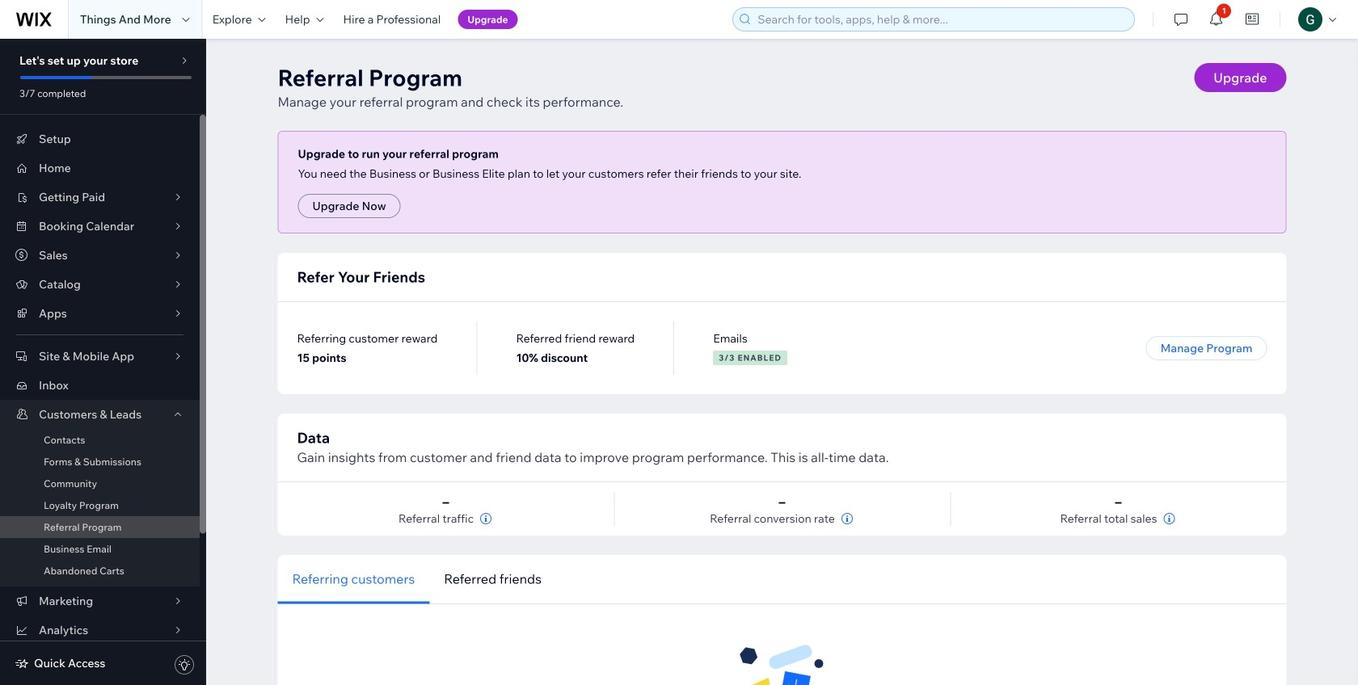 Task type: vqa. For each thing, say whether or not it's contained in the screenshot.
your within the Manage plan Compare website plans and upgrade your subscription.
no



Task type: locate. For each thing, give the bounding box(es) containing it.
sidebar element
[[0, 39, 206, 686]]

tab list
[[278, 555, 902, 604]]



Task type: describe. For each thing, give the bounding box(es) containing it.
Search for tools, apps, help & more... field
[[753, 8, 1129, 31]]



